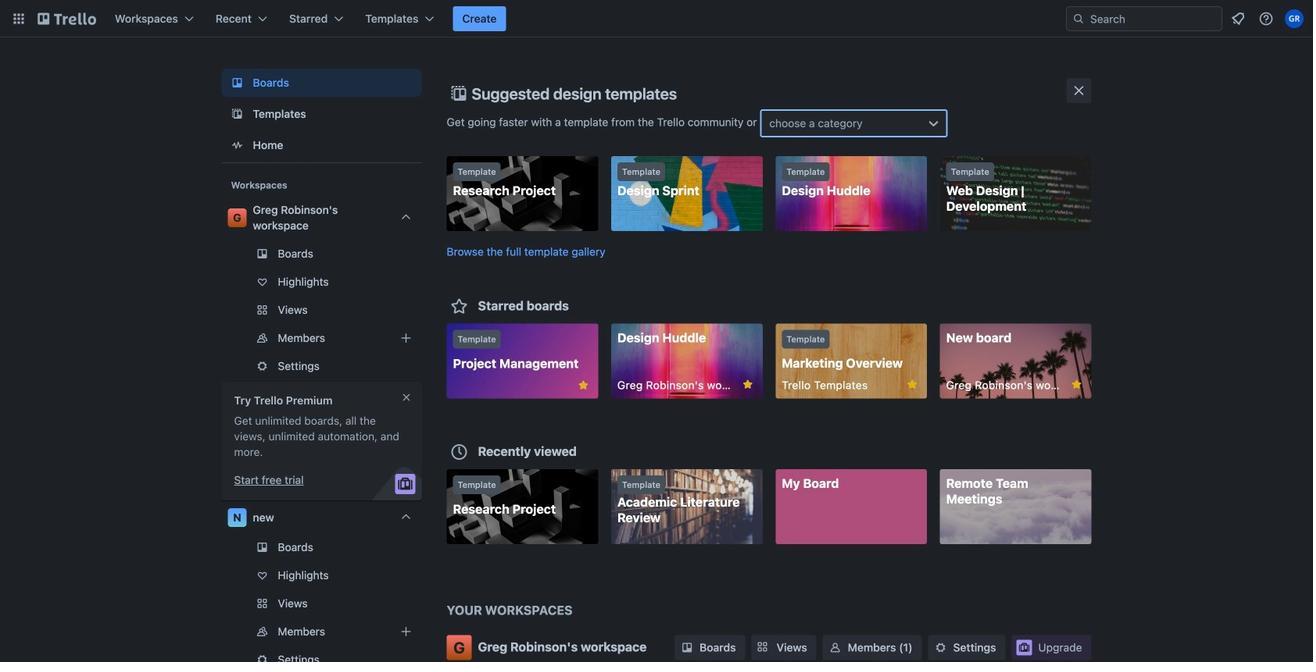 Task type: locate. For each thing, give the bounding box(es) containing it.
2 horizontal spatial click to unstar this board. it will be removed from your starred list. image
[[905, 378, 919, 392]]

1 vertical spatial add image
[[397, 623, 416, 642]]

back to home image
[[38, 6, 96, 31]]

0 horizontal spatial sm image
[[679, 641, 695, 656]]

open information menu image
[[1259, 11, 1274, 27]]

home image
[[228, 136, 247, 155]]

1 sm image from the left
[[679, 641, 695, 656]]

greg robinson (gregrobinson96) image
[[1285, 9, 1304, 28]]

0 vertical spatial add image
[[397, 329, 416, 348]]

click to unstar this board. it will be removed from your starred list. image
[[741, 378, 755, 392], [905, 378, 919, 392], [576, 379, 591, 393]]

1 add image from the top
[[397, 329, 416, 348]]

2 sm image from the left
[[828, 641, 843, 656]]

3 sm image from the left
[[933, 641, 949, 656]]

board image
[[228, 73, 247, 92]]

1 horizontal spatial click to unstar this board. it will be removed from your starred list. image
[[741, 378, 755, 392]]

add image
[[397, 329, 416, 348], [397, 623, 416, 642]]

1 horizontal spatial sm image
[[828, 641, 843, 656]]

0 notifications image
[[1229, 9, 1248, 28]]

search image
[[1073, 13, 1085, 25]]

2 horizontal spatial sm image
[[933, 641, 949, 656]]

sm image
[[679, 641, 695, 656], [828, 641, 843, 656], [933, 641, 949, 656]]

0 horizontal spatial click to unstar this board. it will be removed from your starred list. image
[[576, 379, 591, 393]]

primary element
[[0, 0, 1313, 38]]

template board image
[[228, 105, 247, 124]]



Task type: describe. For each thing, give the bounding box(es) containing it.
Search field
[[1085, 8, 1222, 30]]

2 add image from the top
[[397, 623, 416, 642]]



Task type: vqa. For each thing, say whether or not it's contained in the screenshot.
the middle Any Workspace member can create
no



